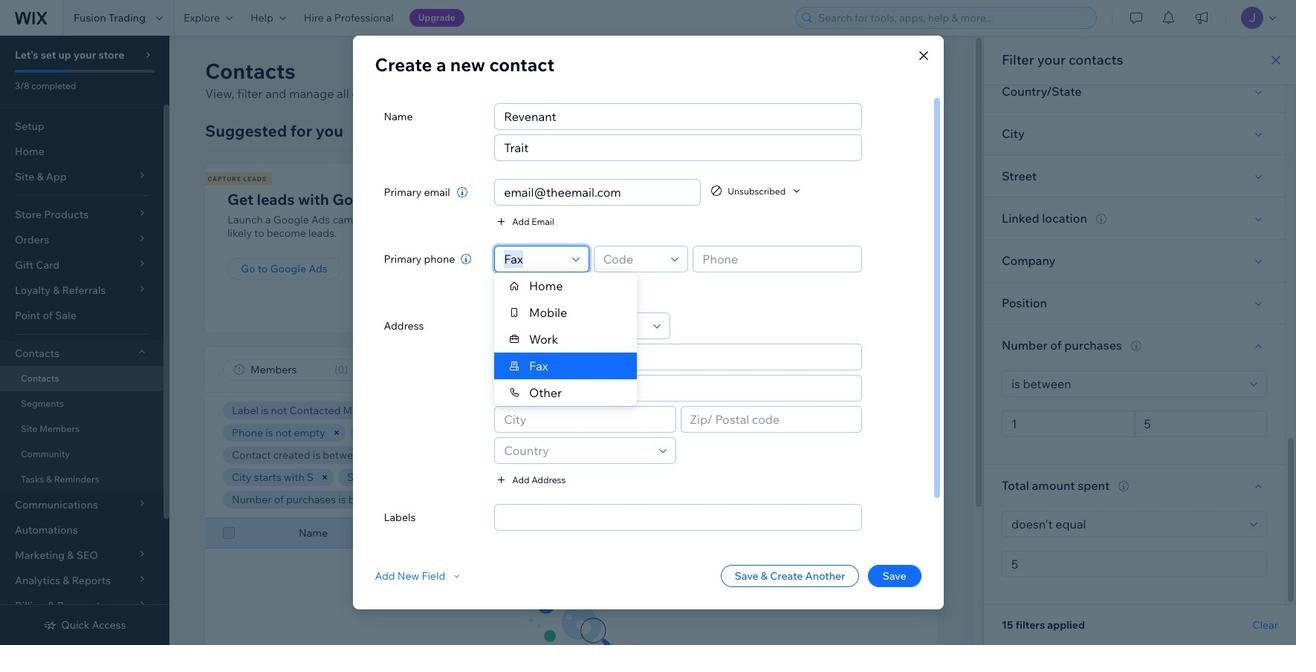Task type: locate. For each thing, give the bounding box(es) containing it.
email left 'deliverability' on the right of page
[[710, 404, 736, 418]]

email
[[532, 216, 554, 227], [468, 404, 495, 418], [710, 404, 736, 418], [465, 527, 492, 540]]

0 horizontal spatial contact
[[232, 449, 271, 462]]

contacts button
[[0, 341, 164, 366]]

subscribed
[[622, 404, 677, 418]]

contact up learn
[[490, 54, 555, 76]]

not down the doesn't
[[567, 494, 583, 507]]

home down setup
[[15, 145, 44, 158]]

street down contact created is between dec 22, 2023 and dec 10, 2023 on the bottom
[[347, 471, 377, 485]]

ads up target
[[388, 190, 416, 209]]

1 horizontal spatial home
[[529, 279, 563, 294]]

amount down add address button
[[487, 494, 524, 507]]

contacts
[[665, 175, 704, 183]]

save button
[[868, 566, 921, 588]]

amount for total amount spent is not 5
[[487, 494, 524, 507]]

create for create contact
[[834, 64, 872, 79]]

position
[[1002, 296, 1047, 311]]

create
[[375, 54, 432, 76], [834, 64, 872, 79], [770, 570, 803, 584]]

1 horizontal spatial empty
[[408, 471, 439, 485]]

with for google
[[298, 190, 329, 209]]

sidebar element
[[0, 36, 169, 646]]

to
[[383, 213, 393, 227], [254, 227, 264, 240], [258, 262, 268, 276]]

1 vertical spatial select an option field
[[1007, 512, 1246, 537]]

type field up fax option
[[500, 314, 649, 339]]

home inside list box
[[529, 279, 563, 294]]

linked up company
[[1002, 211, 1040, 226]]

1 select an option field from the top
[[1007, 372, 1246, 397]]

1 vertical spatial purchases
[[286, 494, 336, 507]]

0 horizontal spatial clear button
[[616, 491, 660, 509]]

1 vertical spatial google
[[273, 213, 309, 227]]

not down 22,
[[390, 471, 406, 485]]

save inside button
[[735, 570, 759, 584]]

1 horizontal spatial street
[[1002, 169, 1037, 184]]

a inside grow your contact list add contacts by importing them via gmail or a csv file.
[[864, 213, 869, 227]]

launch
[[227, 213, 263, 227]]

1 horizontal spatial city
[[1002, 126, 1025, 141]]

2023 right 22,
[[405, 449, 429, 462]]

1 horizontal spatial create
[[770, 570, 803, 584]]

field
[[422, 570, 445, 584]]

between left '1'
[[349, 494, 391, 507]]

inactive
[[846, 404, 884, 418]]

amount for total amount spent
[[1032, 479, 1075, 494]]

address inside button
[[532, 475, 566, 486]]

google down leads at the top left of the page
[[273, 213, 309, 227]]

to right the go
[[258, 262, 268, 276]]

home up mobile
[[529, 279, 563, 294]]

fax
[[529, 359, 548, 374]]

5 down linked location doesn't equal any of hickory drive
[[585, 494, 591, 507]]

2 save from the left
[[883, 570, 907, 584]]

0 horizontal spatial contacts
[[668, 213, 710, 227]]

assignee
[[546, 427, 590, 440]]

upgrade button
[[409, 9, 464, 27]]

add up add phone button
[[512, 216, 530, 227]]

1 vertical spatial clear button
[[1253, 619, 1279, 633]]

0 horizontal spatial save
[[735, 570, 759, 584]]

import contacts
[[659, 262, 739, 276]]

1 vertical spatial member
[[868, 527, 909, 540]]

suggested
[[205, 121, 287, 140]]

0 horizontal spatial filter
[[662, 363, 688, 377]]

1 horizontal spatial spent
[[1078, 479, 1110, 494]]

0 horizontal spatial number
[[232, 494, 272, 507]]

google up campaign
[[332, 190, 385, 209]]

list containing get leads with google ads
[[203, 164, 1036, 333]]

is left inactive
[[836, 404, 843, 418]]

customers
[[423, 86, 482, 101]]

name down site's
[[384, 110, 413, 123]]

not up created
[[276, 427, 292, 440]]

0 vertical spatial ads
[[388, 190, 416, 209]]

hire a professional
[[304, 11, 394, 25]]

number down starts
[[232, 494, 272, 507]]

empty down member status is not a member
[[408, 471, 439, 485]]

more
[[642, 175, 663, 183]]

0 vertical spatial location
[[1042, 211, 1087, 226]]

type field up add phone
[[500, 247, 568, 272]]

0 horizontal spatial phone
[[232, 427, 263, 440]]

Country field
[[500, 439, 655, 464]]

Enter a value number field
[[1007, 552, 1262, 578]]

phone for phone
[[602, 527, 633, 540]]

tasks
[[21, 474, 44, 485]]

1 horizontal spatial contact
[[722, 190, 777, 209]]

0 horizontal spatial dec
[[368, 449, 387, 462]]

0 horizontal spatial leads.
[[309, 227, 337, 240]]

is up s
[[313, 449, 320, 462]]

name
[[384, 110, 413, 123], [299, 527, 328, 540]]

1 horizontal spatial dec
[[452, 449, 471, 462]]

1 vertical spatial street
[[347, 471, 377, 485]]

email inside add email button
[[532, 216, 554, 227]]

contacts right import
[[694, 262, 739, 276]]

dec left 10,
[[452, 449, 471, 462]]

to inside button
[[258, 262, 268, 276]]

contact inside button
[[875, 64, 920, 79]]

contacts up 'country/state'
[[1069, 51, 1124, 68]]

your left site's
[[366, 86, 390, 101]]

member status is not a member
[[359, 427, 512, 440]]

add up mobile
[[512, 283, 530, 294]]

0 horizontal spatial empty
[[294, 427, 325, 440]]

0 horizontal spatial total
[[461, 494, 484, 507]]

1 vertical spatial city
[[232, 471, 252, 485]]

filter button
[[636, 359, 701, 381]]

filter up 'subscribed'
[[662, 363, 688, 377]]

address up the save & create another button at bottom
[[739, 527, 779, 540]]

gmail
[[821, 213, 849, 227]]

Unsaved view field
[[246, 360, 330, 381]]

importing
[[726, 213, 774, 227]]

1 horizontal spatial save
[[883, 570, 907, 584]]

your inside contacts view, filter and manage all of your site's customers and leads. learn more
[[366, 86, 390, 101]]

and down "new"
[[484, 86, 505, 101]]

filter up 'country/state'
[[1002, 51, 1035, 68]]

status down customers
[[402, 427, 432, 440]]

empty down contacted
[[294, 427, 325, 440]]

1 vertical spatial empty
[[408, 471, 439, 485]]

1 horizontal spatial leads.
[[508, 86, 540, 101]]

0 horizontal spatial &
[[46, 474, 52, 485]]

contacts
[[1069, 51, 1124, 68], [668, 213, 710, 227]]

email down email field
[[532, 216, 554, 227]]

add left "new"
[[375, 570, 395, 584]]

0 vertical spatial phone
[[532, 283, 558, 294]]

city left starts
[[232, 471, 252, 485]]

work
[[529, 332, 559, 347]]

location up company
[[1042, 211, 1087, 226]]

0 vertical spatial number
[[1002, 338, 1048, 353]]

name down number of purchases is between 1 and 5
[[299, 527, 328, 540]]

0 vertical spatial city
[[1002, 126, 1025, 141]]

is up starts
[[265, 427, 273, 440]]

purchases
[[1065, 338, 1122, 353], [286, 494, 336, 507]]

not
[[271, 404, 287, 418], [276, 427, 292, 440], [445, 427, 461, 440], [390, 471, 406, 485], [567, 494, 583, 507]]

0 vertical spatial type field
[[500, 247, 568, 272]]

assignee is jacob simon
[[546, 427, 667, 440]]

of inside point of sale link
[[43, 309, 53, 323]]

0 horizontal spatial clear
[[627, 494, 649, 505]]

1 horizontal spatial 5
[[585, 494, 591, 507]]

grow your contact list add contacts by importing them via gmail or a csv file.
[[645, 190, 869, 240]]

empty for street is not empty
[[408, 471, 439, 485]]

1 horizontal spatial &
[[761, 570, 768, 584]]

First name field
[[500, 104, 857, 129]]

contacts inside contacts view, filter and manage all of your site's customers and leads. learn more
[[205, 58, 296, 84]]

in
[[588, 449, 596, 462]]

0 horizontal spatial purchases
[[286, 494, 336, 507]]

segments link
[[0, 392, 164, 417]]

)
[[344, 363, 348, 377]]

save inside button
[[883, 570, 907, 584]]

1 horizontal spatial location
[[1042, 211, 1087, 226]]

Type field
[[500, 247, 568, 272], [500, 314, 649, 339]]

add up total amount spent is not 5
[[512, 475, 530, 486]]

phone inside button
[[532, 283, 558, 294]]

filter inside button
[[662, 363, 688, 377]]

0 horizontal spatial street
[[347, 471, 377, 485]]

contacts left by
[[668, 213, 710, 227]]

1 vertical spatial &
[[761, 570, 768, 584]]

completed
[[31, 80, 76, 91]]

city starts with s
[[232, 471, 314, 485]]

not for phone is not empty
[[276, 427, 292, 440]]

2 primary from the top
[[384, 253, 422, 266]]

grow
[[645, 190, 684, 209]]

& left another
[[761, 570, 768, 584]]

1 vertical spatial clear
[[1253, 619, 1279, 633]]

street up linked location on the right of page
[[1002, 169, 1037, 184]]

2 horizontal spatial create
[[834, 64, 872, 79]]

1 save from the left
[[735, 570, 759, 584]]

reminders
[[54, 474, 99, 485]]

email down total amount spent is not 5
[[465, 527, 492, 540]]

tasks & reminders
[[21, 474, 99, 485]]

1 vertical spatial contacts
[[668, 213, 710, 227]]

0 horizontal spatial city
[[232, 471, 252, 485]]

clear for the topmost 'clear' button
[[627, 494, 649, 505]]

explore
[[184, 11, 220, 25]]

between
[[323, 449, 365, 462], [349, 494, 391, 507]]

save for save & create another
[[735, 570, 759, 584]]

clear inside button
[[627, 494, 649, 505]]

home link
[[0, 139, 164, 164]]

contact created is between dec 22, 2023 and dec 10, 2023
[[232, 449, 514, 462]]

0 vertical spatial google
[[332, 190, 385, 209]]

create inside create contact button
[[834, 64, 872, 79]]

get more contacts
[[626, 175, 704, 183]]

0 vertical spatial clear button
[[616, 491, 660, 509]]

1 horizontal spatial linked
[[1002, 211, 1040, 226]]

1 horizontal spatial name
[[384, 110, 413, 123]]

is
[[261, 404, 269, 418], [583, 404, 591, 418], [836, 404, 843, 418], [265, 427, 273, 440], [435, 427, 442, 440], [593, 427, 601, 440], [313, 449, 320, 462], [380, 471, 387, 485], [338, 494, 346, 507], [557, 494, 564, 507]]

To number field
[[1140, 412, 1262, 437]]

purchases for number of purchases is between 1 and 5
[[286, 494, 336, 507]]

linked for linked location doesn't equal any of hickory drive
[[473, 471, 505, 485]]

home inside sidebar element
[[15, 145, 44, 158]]

status up assignee
[[551, 404, 581, 418]]

0 horizontal spatial 5
[[421, 494, 427, 507]]

select an option field for total amount spent
[[1007, 512, 1246, 537]]

leads
[[257, 190, 295, 209]]

0 vertical spatial filter
[[1002, 51, 1035, 68]]

0 horizontal spatial location
[[508, 471, 547, 485]]

set
[[41, 48, 56, 62]]

google down become
[[270, 262, 306, 276]]

s
[[307, 471, 314, 485]]

2 select an option field from the top
[[1007, 512, 1246, 537]]

setup
[[15, 120, 44, 133]]

email up member
[[468, 404, 495, 418]]

Select an option field
[[1007, 372, 1246, 397], [1007, 512, 1246, 537]]

not up phone is not empty
[[271, 404, 287, 418]]

None field
[[509, 505, 857, 531]]

1 horizontal spatial clear
[[1253, 619, 1279, 633]]

contacts up filter
[[205, 58, 296, 84]]

equal
[[587, 471, 614, 485]]

1 vertical spatial name
[[299, 527, 328, 540]]

0 vertical spatial clear
[[627, 494, 649, 505]]

ads inside button
[[309, 262, 328, 276]]

0 vertical spatial address
[[384, 320, 424, 333]]

a right the or
[[864, 213, 869, 227]]

your up by
[[687, 190, 719, 209]]

0 vertical spatial leads.
[[508, 86, 540, 101]]

1 dec from the left
[[368, 449, 387, 462]]

segments
[[21, 398, 64, 410]]

is right label
[[261, 404, 269, 418]]

people
[[427, 213, 461, 227]]

primary
[[384, 186, 422, 199], [384, 253, 422, 266]]

contacts up segments
[[21, 373, 59, 384]]

get
[[227, 190, 253, 209]]

phone down label
[[232, 427, 263, 440]]

1 horizontal spatial member
[[868, 527, 909, 540]]

select an option field up enter a value number field
[[1007, 512, 1246, 537]]

1 vertical spatial primary
[[384, 253, 422, 266]]

a left "new"
[[436, 54, 446, 76]]

filter for filter your contacts
[[1002, 51, 1035, 68]]

5 right '1'
[[421, 494, 427, 507]]

3/8 completed
[[15, 80, 76, 91]]

1 horizontal spatial contacts
[[1069, 51, 1124, 68]]

2 horizontal spatial phone
[[602, 527, 633, 540]]

address down primary phone
[[384, 320, 424, 333]]

more
[[577, 86, 606, 101]]

of for point of sale
[[43, 309, 53, 323]]

0 horizontal spatial contact
[[490, 54, 555, 76]]

fusion
[[74, 11, 106, 25]]

(
[[334, 363, 338, 377]]

1 horizontal spatial contact
[[875, 64, 920, 79]]

0 vertical spatial between
[[323, 449, 365, 462]]

help
[[250, 11, 273, 25]]

filter for filter
[[662, 363, 688, 377]]

1 vertical spatial with
[[284, 471, 305, 485]]

primary for primary phone
[[384, 253, 422, 266]]

city for city
[[1002, 126, 1025, 141]]

2 vertical spatial address
[[739, 527, 779, 540]]

them
[[777, 213, 802, 227]]

not for label is not contacted me and customers
[[271, 404, 287, 418]]

filter
[[1002, 51, 1035, 68], [662, 363, 688, 377]]

2 vertical spatial phone
[[602, 527, 633, 540]]

add phone button
[[494, 282, 558, 295]]

0 horizontal spatial home
[[15, 145, 44, 158]]

quick
[[61, 619, 90, 633]]

0 horizontal spatial create
[[375, 54, 432, 76]]

ads
[[388, 190, 416, 209], [311, 213, 330, 227], [309, 262, 328, 276]]

1 vertical spatial type field
[[500, 314, 649, 339]]

with
[[298, 190, 329, 209], [284, 471, 305, 485]]

1 horizontal spatial number
[[1002, 338, 1048, 353]]

city down 'country/state'
[[1002, 126, 1025, 141]]

contacts
[[205, 58, 296, 84], [694, 262, 739, 276], [15, 347, 59, 361], [21, 373, 59, 384]]

doesn't
[[549, 471, 585, 485]]

1 vertical spatial between
[[349, 494, 391, 507]]

0 vertical spatial select an option field
[[1007, 372, 1246, 397]]

total
[[1002, 479, 1029, 494], [461, 494, 484, 507]]

create for create a new contact
[[375, 54, 432, 76]]

1 horizontal spatial purchases
[[1065, 338, 1122, 353]]

& right the tasks
[[46, 474, 52, 485]]

linked down 10,
[[473, 471, 505, 485]]

add down grow
[[645, 213, 665, 227]]

select an option field up from number field
[[1007, 372, 1246, 397]]

ads down the "get leads with google ads launch a google ads campaign to target people likely to become leads."
[[309, 262, 328, 276]]

to left target
[[383, 213, 393, 227]]

a right hire at the left top
[[326, 11, 332, 25]]

0 vertical spatial primary
[[384, 186, 422, 199]]

0 horizontal spatial amount
[[487, 494, 524, 507]]

member up contact created is between dec 22, 2023 and dec 10, 2023 on the bottom
[[359, 427, 400, 440]]

become
[[267, 227, 306, 240]]

add for add new field
[[375, 570, 395, 584]]

& inside sidebar element
[[46, 474, 52, 485]]

0 vertical spatial member
[[359, 427, 400, 440]]

0 vertical spatial &
[[46, 474, 52, 485]]

None checkbox
[[223, 525, 235, 543]]

csv
[[645, 227, 667, 240]]

with inside the "get leads with google ads launch a google ads campaign to target people likely to become leads."
[[298, 190, 329, 209]]

1
[[393, 494, 398, 507]]

contacts inside popup button
[[15, 347, 59, 361]]

any
[[616, 471, 634, 485]]

create a new contact
[[375, 54, 555, 76]]

list box
[[494, 273, 637, 407]]

1 vertical spatial leads.
[[309, 227, 337, 240]]

clear for 'clear' button to the right
[[1253, 619, 1279, 633]]

leads. left learn
[[508, 86, 540, 101]]

& inside button
[[761, 570, 768, 584]]

with right leads at the top left of the page
[[298, 190, 329, 209]]

your inside sidebar element
[[74, 48, 96, 62]]

a left member
[[463, 427, 469, 440]]

list
[[203, 164, 1036, 333]]

with for s
[[284, 471, 305, 485]]

1 primary from the top
[[384, 186, 422, 199]]

1 vertical spatial filter
[[662, 363, 688, 377]]

2023 right 10,
[[490, 449, 514, 462]]

0 vertical spatial empty
[[294, 427, 325, 440]]

1 vertical spatial location
[[508, 471, 547, 485]]

location up total amount spent is not 5
[[508, 471, 547, 485]]

1 vertical spatial home
[[529, 279, 563, 294]]

2 vertical spatial google
[[270, 262, 306, 276]]

contacts down "point of sale"
[[15, 347, 59, 361]]

location for linked location doesn't equal any of hickory drive
[[508, 471, 547, 485]]

company
[[1002, 253, 1056, 268]]

to right likely
[[254, 227, 264, 240]]

add inside button
[[512, 216, 530, 227]]

0 horizontal spatial linked
[[473, 471, 505, 485]]

spent down add address
[[526, 494, 554, 507]]

1 2023 from the left
[[405, 449, 429, 462]]

street
[[1002, 169, 1037, 184], [347, 471, 377, 485]]

create contact button
[[803, 58, 937, 85]]

primary phone
[[384, 253, 455, 266]]

amount down from number field
[[1032, 479, 1075, 494]]

member for member status is not a member
[[359, 427, 400, 440]]

0 horizontal spatial spent
[[526, 494, 554, 507]]

address down birthdate
[[532, 475, 566, 486]]

&
[[46, 474, 52, 485], [761, 570, 768, 584]]

member up save button
[[868, 527, 909, 540]]

phone down any
[[602, 527, 633, 540]]

2023
[[405, 449, 429, 462], [490, 449, 514, 462]]

primary up target
[[384, 186, 422, 199]]

leads. right become
[[309, 227, 337, 240]]

street for street is not empty
[[347, 471, 377, 485]]

contacts inside button
[[694, 262, 739, 276]]

number down position
[[1002, 338, 1048, 353]]

Search for tools, apps, help & more... field
[[814, 7, 1092, 28]]

1 vertical spatial phone
[[232, 427, 263, 440]]

1 vertical spatial address
[[532, 475, 566, 486]]

2 vertical spatial ads
[[309, 262, 328, 276]]

Email field
[[500, 180, 696, 205]]

member for member status
[[868, 527, 909, 540]]

a down leads at the top left of the page
[[265, 213, 271, 227]]

1 vertical spatial number
[[232, 494, 272, 507]]

0 horizontal spatial member
[[359, 427, 400, 440]]

dec left 22,
[[368, 449, 387, 462]]

total for total amount spent is not 5
[[461, 494, 484, 507]]



Task type: describe. For each thing, give the bounding box(es) containing it.
is down contact created is between dec 22, 2023 and dec 10, 2023 on the bottom
[[380, 471, 387, 485]]

22,
[[389, 449, 403, 462]]

0
[[338, 363, 344, 377]]

quick access
[[61, 619, 126, 633]]

let's set up your store
[[15, 48, 124, 62]]

store
[[98, 48, 124, 62]]

Street line 2 (Optional) field
[[500, 376, 857, 401]]

of for number of purchases
[[1051, 338, 1062, 353]]

likely
[[227, 227, 252, 240]]

2 horizontal spatial address
[[739, 527, 779, 540]]

not for street is not empty
[[390, 471, 406, 485]]

tasks & reminders link
[[0, 468, 164, 493]]

& for reminders
[[46, 474, 52, 485]]

professional
[[334, 11, 394, 25]]

simon
[[636, 427, 667, 440]]

and down member status is not a member
[[432, 449, 450, 462]]

site members
[[21, 424, 80, 435]]

get
[[626, 175, 640, 183]]

email for email deliverability status is inactive
[[710, 404, 736, 418]]

create inside the save & create another button
[[770, 570, 803, 584]]

hickory
[[648, 471, 685, 485]]

and right filter
[[266, 86, 286, 101]]

total for total amount spent
[[1002, 479, 1029, 494]]

is left the jacob
[[593, 427, 601, 440]]

is down customers
[[435, 427, 442, 440]]

From number field
[[1007, 412, 1130, 437]]

location for linked location
[[1042, 211, 1087, 226]]

point of sale
[[15, 309, 76, 323]]

primary email
[[384, 186, 450, 199]]

automations link
[[0, 518, 164, 543]]

fax option
[[494, 353, 637, 380]]

and right '1'
[[401, 494, 419, 507]]

another
[[805, 570, 846, 584]]

import contacts button
[[645, 258, 752, 280]]

1 type field from the top
[[500, 247, 568, 272]]

leads. inside the "get leads with google ads launch a google ads campaign to target people likely to become leads."
[[309, 227, 337, 240]]

phone is not empty
[[232, 427, 325, 440]]

3/8
[[15, 80, 29, 91]]

linked location doesn't equal any of hickory drive
[[473, 471, 713, 485]]

Zip/ Postal code field
[[686, 407, 857, 433]]

google inside button
[[270, 262, 306, 276]]

go to google ads
[[241, 262, 328, 276]]

the
[[599, 449, 615, 462]]

site
[[21, 424, 38, 435]]

10,
[[474, 449, 488, 462]]

your up 'country/state'
[[1038, 51, 1066, 68]]

total amount spent
[[1002, 479, 1110, 494]]

created
[[273, 449, 310, 462]]

contacts inside grow your contact list add contacts by importing them via gmail or a csv file.
[[668, 213, 710, 227]]

member status
[[868, 527, 942, 540]]

primary for primary email
[[384, 186, 422, 199]]

fusion trading
[[74, 11, 146, 25]]

community link
[[0, 442, 164, 468]]

Code field
[[599, 247, 667, 272]]

status down search... field
[[804, 404, 833, 418]]

save & create another
[[735, 570, 846, 584]]

create contact
[[834, 64, 920, 79]]

add for add email
[[512, 216, 530, 227]]

2 5 from the left
[[585, 494, 591, 507]]

days
[[652, 449, 674, 462]]

15 filters applied
[[1002, 619, 1085, 633]]

add address button
[[494, 474, 566, 487]]

2 dec from the left
[[452, 449, 471, 462]]

phone for phone is not empty
[[232, 427, 263, 440]]

save for save
[[883, 570, 907, 584]]

jacob
[[603, 427, 633, 440]]

members
[[40, 424, 80, 435]]

1 vertical spatial ads
[[311, 213, 330, 227]]

total amount spent is not 5
[[461, 494, 591, 507]]

is down the doesn't
[[557, 494, 564, 507]]

other
[[529, 386, 562, 401]]

add for add phone
[[512, 283, 530, 294]]

your inside grow your contact list add contacts by importing them via gmail or a csv file.
[[687, 190, 719, 209]]

site's
[[393, 86, 420, 101]]

applied
[[1048, 619, 1085, 633]]

add email button
[[494, 215, 554, 228]]

let's
[[15, 48, 38, 62]]

and right me
[[361, 404, 379, 418]]

mobile
[[529, 306, 568, 320]]

1 5 from the left
[[421, 494, 427, 507]]

of for number of purchases is between 1 and 5
[[274, 494, 284, 507]]

street is not empty
[[347, 471, 439, 485]]

purchases for number of purchases
[[1065, 338, 1122, 353]]

is left never
[[583, 404, 591, 418]]

leads. inside contacts view, filter and manage all of your site's customers and leads. learn more
[[508, 86, 540, 101]]

2 type field from the top
[[500, 314, 649, 339]]

suggested for you
[[205, 121, 343, 140]]

0 vertical spatial contacts
[[1069, 51, 1124, 68]]

help button
[[242, 0, 295, 36]]

community
[[21, 449, 70, 460]]

access
[[92, 619, 126, 633]]

sale
[[55, 309, 76, 323]]

0 vertical spatial contact
[[490, 54, 555, 76]]

number for number of purchases
[[1002, 338, 1048, 353]]

1 vertical spatial contact
[[232, 449, 271, 462]]

add phone
[[512, 283, 558, 294]]

Last name field
[[500, 135, 857, 161]]

empty for phone is not empty
[[294, 427, 325, 440]]

hire a professional link
[[295, 0, 403, 36]]

setup link
[[0, 114, 164, 139]]

contacts view, filter and manage all of your site's customers and leads. learn more
[[205, 58, 606, 101]]

0 vertical spatial name
[[384, 110, 413, 123]]

email for email
[[465, 527, 492, 540]]

new
[[450, 54, 486, 76]]

0 horizontal spatial address
[[384, 320, 424, 333]]

0 horizontal spatial name
[[299, 527, 328, 540]]

Search... field
[[760, 360, 914, 381]]

spent for total amount spent
[[1078, 479, 1110, 494]]

city for city starts with s
[[232, 471, 252, 485]]

of inside contacts view, filter and manage all of your site's customers and leads. learn more
[[352, 86, 363, 101]]

learn
[[543, 86, 574, 101]]

add email
[[512, 216, 554, 227]]

status up save button
[[912, 527, 942, 540]]

a inside the "get leads with google ads launch a google ads campaign to target people likely to become leads."
[[265, 213, 271, 227]]

add inside grow your contact list add contacts by importing them via gmail or a csv file.
[[645, 213, 665, 227]]

list box containing home
[[494, 273, 637, 407]]

point of sale link
[[0, 303, 164, 329]]

leads
[[243, 175, 267, 183]]

starts
[[254, 471, 282, 485]]

spent for total amount spent is not 5
[[526, 494, 554, 507]]

15
[[1002, 619, 1014, 633]]

unsubscribed
[[728, 185, 786, 197]]

not left member
[[445, 427, 461, 440]]

drive
[[687, 471, 713, 485]]

1 horizontal spatial clear button
[[1253, 619, 1279, 633]]

capture leads
[[208, 175, 267, 183]]

contacts link
[[0, 366, 164, 392]]

90
[[637, 449, 650, 462]]

label is not contacted me and customers
[[232, 404, 435, 418]]

manage
[[289, 86, 334, 101]]

view,
[[205, 86, 235, 101]]

select an option field for number of purchases
[[1007, 372, 1246, 397]]

add for add address
[[512, 475, 530, 486]]

automations
[[15, 524, 78, 537]]

last
[[617, 449, 634, 462]]

linked location
[[1002, 211, 1087, 226]]

email for email subscriber status is never subscribed
[[468, 404, 495, 418]]

number for number of purchases is between 1 and 5
[[232, 494, 272, 507]]

contact inside grow your contact list add contacts by importing them via gmail or a csv file.
[[722, 190, 777, 209]]

hire
[[304, 11, 324, 25]]

quick access button
[[43, 619, 126, 633]]

Phone field
[[698, 247, 857, 272]]

Street field
[[500, 345, 857, 370]]

subscriber
[[497, 404, 548, 418]]

import
[[659, 262, 692, 276]]

email deliverability status is inactive
[[710, 404, 884, 418]]

street for street
[[1002, 169, 1037, 184]]

you
[[316, 121, 343, 140]]

is left '1'
[[338, 494, 346, 507]]

City field
[[500, 407, 671, 433]]

& for create
[[761, 570, 768, 584]]

number of purchases is between 1 and 5
[[232, 494, 427, 507]]

linked for linked location
[[1002, 211, 1040, 226]]

2 2023 from the left
[[490, 449, 514, 462]]

go
[[241, 262, 255, 276]]

country/state
[[1002, 84, 1082, 99]]



Task type: vqa. For each thing, say whether or not it's contained in the screenshot.
with corresponding to S
yes



